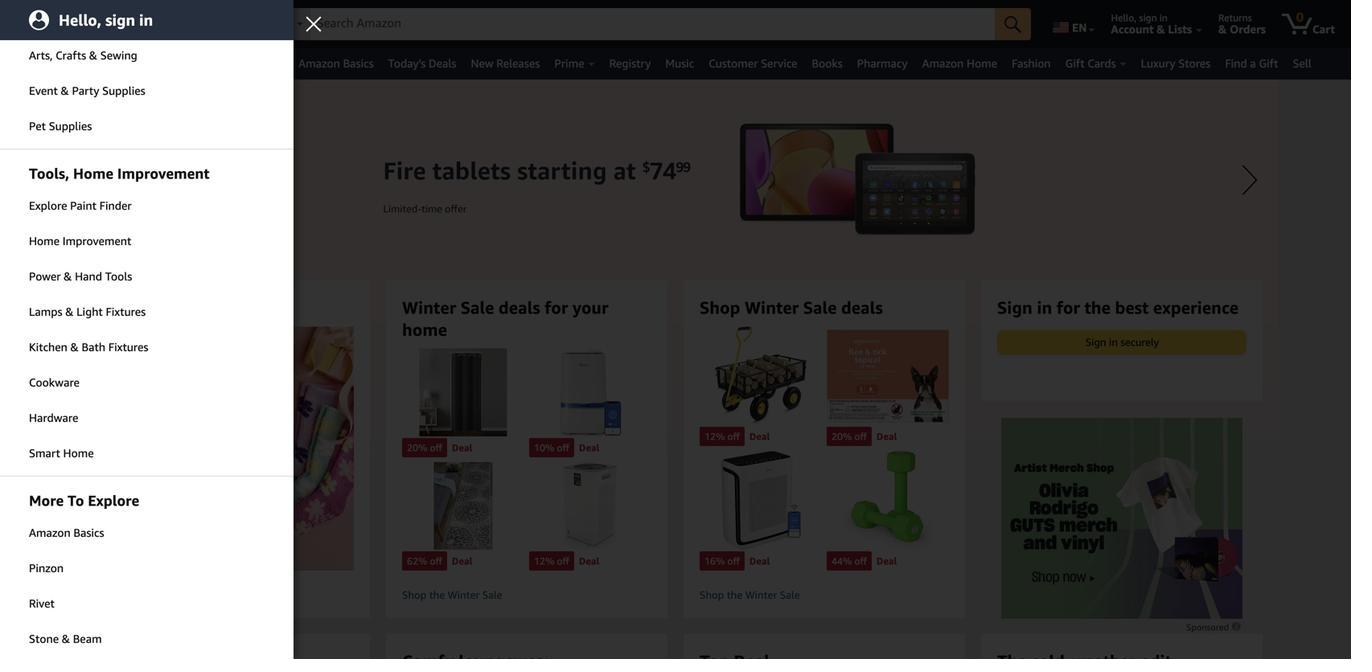 Task type: describe. For each thing, give the bounding box(es) containing it.
pinzon
[[29, 562, 64, 575]]

hello, sign in inside hello, sign in link
[[59, 11, 153, 29]]

off for vevor steel garden cart, heavy duty 900 lbs capacity, with removable mesh sides to convert into flatbed, utility metal wagon with 180° rotating handle and 10 in tires, perfect for farm, yard image
[[728, 431, 740, 443]]

20% off for amazon basics flea and tick topical treatment for small dogs (5 -22 pounds), 6 count (previously solimo) image
[[832, 431, 867, 443]]

1 vertical spatial amazon basics link
[[0, 517, 294, 550]]

Search Amazon text field
[[311, 9, 996, 39]]

3 deals from the left
[[842, 298, 883, 318]]

home improvement link
[[0, 225, 294, 258]]

all button
[[9, 48, 56, 80]]

hello, inside navigation navigation
[[1112, 12, 1137, 23]]

62%
[[407, 556, 428, 567]]

smart home link
[[0, 437, 294, 471]]

deal for the rugshop modern floral circles design for living room,bedroom,home office,kitchen non shedding runner rug 2' x 7' 2" gray image
[[452, 556, 473, 567]]

fire tablets starting at $74.99. limited-time offer. image
[[72, 80, 1279, 562]]

medical care
[[63, 57, 128, 70]]

explore paint finder
[[29, 199, 132, 212]]

deals
[[429, 57, 457, 70]]

smart
[[29, 447, 60, 460]]

event & party supplies
[[29, 84, 145, 97]]

20% off for joydeco door curtain closet door, closet curtain for open closet, closet curtains for bedroom closet door, door curtains for doorways privacy bedroom(40wx78l) image
[[407, 442, 443, 454]]

sign in securely
[[1086, 336, 1160, 349]]

cart
[[1313, 23, 1336, 36]]

releases
[[497, 57, 540, 70]]

main content containing shop winter sale deals
[[0, 80, 1352, 660]]

basics for the topmost amazon basics link
[[343, 57, 374, 70]]

stores
[[1179, 57, 1211, 70]]

more to explore
[[29, 492, 139, 510]]

deal for "levoit air purifiers for home large room up to 1900 ft² in 1 hr with washable filters, air quality monitor, smart wifi, hepa filter captures allergies, pet hair, smoke, pollen in bedroom, vital 200s" image
[[750, 556, 770, 567]]

sewing
[[100, 49, 137, 62]]

pet
[[29, 120, 46, 133]]

1 shop winter sale deals from the left
[[105, 298, 288, 318]]

& for party
[[61, 84, 69, 97]]

20% for joydeco door curtain closet door, closet curtain for open closet, closet curtains for bedroom closet door, door curtains for doorways privacy bedroom(40wx78l) image
[[407, 442, 428, 454]]

lists
[[1169, 23, 1193, 36]]

12% off for kenmore pm3020 air purifiers with h13 true hepa filter, covers up to 1500 sq.foot, 24db silentclean 3-stage hepa filtration system, 5 speeds for home large room, kitchens & bedroom image
[[534, 556, 570, 567]]

& right crafts
[[89, 49, 97, 62]]

customer
[[709, 57, 758, 70]]

deal for kenmore pm3020 air purifiers with h13 true hepa filter, covers up to 1500 sq.foot, 24db silentclean 3-stage hepa filtration system, 5 speeds for home large room, kitchens & bedroom image
[[579, 556, 600, 567]]

sell link
[[1286, 52, 1320, 75]]

sign inside navigation navigation
[[1140, 12, 1158, 23]]

light
[[77, 305, 103, 319]]

pharmacy link
[[850, 52, 915, 75]]

medical
[[63, 57, 102, 70]]

service
[[761, 57, 798, 70]]

amazon home
[[923, 57, 998, 70]]

sale inside the winter sale deals for your home
[[461, 298, 494, 318]]

shop the winter sale link for shop winter sale deals
[[700, 589, 950, 603]]

beam
[[73, 633, 102, 646]]

kitchen & bath fixtures link
[[0, 331, 294, 365]]

registry link
[[602, 52, 659, 75]]

kitchen & bath fixtures
[[29, 341, 148, 354]]

event & party supplies link
[[0, 74, 294, 108]]

1 gift from the left
[[1066, 57, 1085, 70]]

luxury
[[1142, 57, 1176, 70]]

books
[[812, 57, 843, 70]]

arts, crafts & sewing
[[29, 49, 137, 62]]

shop the winter sale link for winter sale deals for your home
[[402, 589, 652, 603]]

1 deals from the left
[[246, 298, 288, 318]]

cookware link
[[0, 366, 294, 400]]

sign in securely link
[[999, 331, 1247, 354]]

16% off
[[705, 556, 740, 567]]

account
[[1112, 23, 1154, 36]]

levoit air purifiers for home large room up to 1900 ft² in 1 hr with washable filters, air quality monitor, smart wifi, hepa filter captures allergies, pet hair, smoke, pollen in bedroom, vital 200s image
[[700, 452, 822, 550]]

amazon inside 'link'
[[923, 57, 964, 70]]

lamps
[[29, 305, 62, 319]]

0 horizontal spatial amazon
[[29, 527, 71, 540]]

basics for the bottommost amazon basics link
[[74, 527, 104, 540]]

delivering
[[123, 12, 167, 23]]

supplies inside pet supplies link
[[49, 120, 92, 133]]

off for 'cap barbell neoprene dumbbell weights, 8 lb pair, shamrock' image
[[855, 556, 867, 567]]

off for kenmore pm3020 air purifiers with h13 true hepa filter, covers up to 1500 sq.foot, 24db silentclean 3-stage hepa filtration system, 5 speeds for home large room, kitchens & bedroom image
[[557, 556, 570, 567]]

power
[[29, 270, 61, 283]]

prime link
[[548, 52, 602, 75]]

12% for vevor steel garden cart, heavy duty 900 lbs capacity, with removable mesh sides to convert into flatbed, utility metal wagon with 180° rotating handle and 10 in tires, perfect for farm, yard image
[[705, 431, 725, 443]]

returns
[[1219, 12, 1253, 23]]

care
[[105, 57, 128, 70]]

en
[[1073, 21, 1088, 34]]

62% off
[[407, 556, 443, 567]]

shop down 62%
[[402, 590, 427, 602]]

hello, sign in inside navigation navigation
[[1112, 12, 1168, 23]]

levoit 4l smart cool mist humidifier for home bedroom with essential oils, customize humidity for baby & plants, app & voice control, schedule, timer, last up to 40hrs, whisper quiet, handle design image
[[530, 349, 652, 437]]

delivering to mahwah 07430 update location
[[123, 12, 249, 36]]

to for explore
[[68, 492, 84, 510]]

update
[[123, 23, 162, 36]]

lamps & light fixtures link
[[0, 295, 294, 329]]

amazon image
[[14, 14, 93, 39]]

kitchen
[[29, 341, 68, 354]]

shop up vevor steel garden cart, heavy duty 900 lbs capacity, with removable mesh sides to convert into flatbed, utility metal wagon with 180° rotating handle and 10 in tires, perfect for farm, yard image
[[700, 298, 741, 318]]

pharmacy
[[858, 57, 908, 70]]

0
[[1297, 9, 1305, 25]]

music link
[[659, 52, 702, 75]]

joydeco door curtain closet door, closet curtain for open closet, closet curtains for bedroom closet door, door curtains for doorways privacy bedroom(40wx78l) image
[[402, 349, 525, 437]]

deal for joydeco door curtain closet door, closet curtain for open closet, closet curtains for bedroom closet door, door curtains for doorways privacy bedroom(40wx78l) image
[[452, 442, 473, 454]]

explore
[[29, 199, 67, 212]]

none search field inside navigation navigation
[[269, 8, 1032, 42]]

shop down 16%
[[700, 590, 724, 602]]

1 vertical spatial home
[[29, 235, 60, 248]]

deal for amazon basics flea and tick topical treatment for small dogs (5 -22 pounds), 6 count (previously solimo) image
[[877, 431, 898, 443]]

for inside the winter sale deals for your home
[[545, 298, 568, 318]]

10% off
[[534, 442, 570, 454]]

leave feedback on sponsored ad element
[[1187, 623, 1243, 633]]

20% for amazon basics flea and tick topical treatment for small dogs (5 -22 pounds), 6 count (previously solimo) image
[[832, 431, 852, 443]]

find a gift link
[[1219, 52, 1286, 75]]

44% off
[[832, 556, 867, 567]]

home inside the winter sale deals for your home
[[402, 320, 447, 340]]

off for the rugshop modern floral circles design for living room,bedroom,home office,kitchen non shedding runner rug 2' x 7' 2" gray image
[[430, 556, 443, 567]]

arts,
[[29, 49, 53, 62]]

pet supplies link
[[0, 109, 294, 143]]

tools, home improvement
[[29, 165, 210, 182]]

paint
[[70, 199, 97, 212]]

today's deals link
[[381, 52, 464, 75]]

lamps & light fixtures
[[29, 305, 146, 319]]

finder
[[99, 199, 132, 212]]

2 for from the left
[[1057, 298, 1081, 318]]

en link
[[1044, 4, 1103, 44]]

medical care link
[[56, 52, 146, 75]]

new
[[471, 57, 494, 70]]

amazon basics flea and tick topical treatment for small dogs (5 -22 pounds), 6 count (previously solimo) image
[[827, 327, 950, 426]]



Task type: vqa. For each thing, say whether or not it's contained in the screenshot.
Cart
yes



Task type: locate. For each thing, give the bounding box(es) containing it.
gift right a
[[1260, 57, 1279, 70]]

sign for sign in for the best experience
[[998, 298, 1033, 318]]

1 shop the winter sale link from the left
[[402, 589, 652, 603]]

1 horizontal spatial sign
[[1140, 12, 1158, 23]]

the for winter sale deals for your home
[[429, 590, 445, 602]]

cards
[[1088, 57, 1117, 70]]

12% off down kenmore pm3020 air purifiers with h13 true hepa filter, covers up to 1500 sq.foot, 24db silentclean 3-stage hepa filtration system, 5 speeds for home large room, kitchens & bedroom image
[[534, 556, 570, 567]]

deal down kenmore pm3020 air purifiers with h13 true hepa filter, covers up to 1500 sq.foot, 24db silentclean 3-stage hepa filtration system, 5 speeds for home large room, kitchens & bedroom image
[[579, 556, 600, 567]]

hardware
[[29, 412, 78, 425]]

explore
[[88, 492, 139, 510]]

winter sale deals for your home
[[402, 298, 609, 340]]

& left bath
[[70, 341, 79, 354]]

0 horizontal spatial supplies
[[49, 120, 92, 133]]

deal for 'cap barbell neoprene dumbbell weights, 8 lb pair, shamrock' image
[[877, 556, 898, 567]]

0 vertical spatial amazon basics link
[[291, 52, 381, 75]]

12% off down vevor steel garden cart, heavy duty 900 lbs capacity, with removable mesh sides to convert into flatbed, utility metal wagon with 180° rotating handle and 10 in tires, perfect for farm, yard image
[[705, 431, 740, 443]]

to for mahwah
[[170, 12, 179, 23]]

shop winter sale deals image
[[77, 327, 382, 571]]

20% off down joydeco door curtain closet door, closet curtain for open closet, closet curtains for bedroom closet door, door curtains for doorways privacy bedroom(40wx78l) image
[[407, 442, 443, 454]]

shop the winter sale for shop winter sale deals
[[700, 590, 800, 602]]

0 horizontal spatial hello, sign in
[[59, 11, 153, 29]]

pet supplies
[[29, 120, 92, 133]]

off down kenmore pm3020 air purifiers with h13 true hepa filter, covers up to 1500 sq.foot, 24db silentclean 3-stage hepa filtration system, 5 speeds for home large room, kitchens & bedroom image
[[557, 556, 570, 567]]

0 horizontal spatial 12%
[[534, 556, 555, 567]]

1 horizontal spatial gift
[[1260, 57, 1279, 70]]

improvement
[[63, 235, 131, 248]]

12% for kenmore pm3020 air purifiers with h13 true hepa filter, covers up to 1500 sq.foot, 24db silentclean 3-stage hepa filtration system, 5 speeds for home large room, kitchens & bedroom image
[[534, 556, 555, 567]]

12% down kenmore pm3020 air purifiers with h13 true hepa filter, covers up to 1500 sq.foot, 24db silentclean 3-stage hepa filtration system, 5 speeds for home large room, kitchens & bedroom image
[[534, 556, 555, 567]]

amazon basics down more to explore
[[29, 527, 104, 540]]

sign left lists
[[1140, 12, 1158, 23]]

& for bath
[[70, 341, 79, 354]]

fixtures
[[106, 305, 146, 319], [108, 341, 148, 354]]

home up power
[[29, 235, 60, 248]]

hello, sign in left lists
[[1112, 12, 1168, 23]]

home left fashion
[[967, 57, 998, 70]]

& left party
[[61, 84, 69, 97]]

hello, sign in up sewing
[[59, 11, 153, 29]]

hand
[[75, 270, 102, 283]]

shop the winter sale for winter sale deals for your home
[[402, 590, 503, 602]]

0 vertical spatial 12% off
[[705, 431, 740, 443]]

& for hand
[[64, 270, 72, 283]]

off right 16%
[[728, 556, 740, 567]]

gift left cards
[[1066, 57, 1085, 70]]

07430
[[221, 12, 249, 23]]

customer service
[[709, 57, 798, 70]]

2 horizontal spatial home
[[967, 57, 998, 70]]

gift
[[1066, 57, 1085, 70], [1260, 57, 1279, 70]]

smart home
[[29, 447, 94, 460]]

to right 'more'
[[68, 492, 84, 510]]

0 horizontal spatial gift
[[1066, 57, 1085, 70]]

off for "levoit air purifiers for home large room up to 1900 ft² in 1 hr with washable filters, air quality monitor, smart wifi, hepa filter captures allergies, pet hair, smoke, pollen in bedroom, vital 200s" image
[[728, 556, 740, 567]]

basics
[[343, 57, 374, 70], [74, 527, 104, 540]]

1 horizontal spatial 12%
[[705, 431, 725, 443]]

amazon basics link
[[291, 52, 381, 75], [0, 517, 294, 550]]

basics down more to explore
[[74, 527, 104, 540]]

sign in for the best experience
[[998, 298, 1239, 318]]

home up joydeco door curtain closet door, closet curtain for open closet, closet curtains for bedroom closet door, door curtains for doorways privacy bedroom(40wx78l) image
[[402, 320, 447, 340]]

& inside returns & orders
[[1219, 23, 1228, 36]]

stone
[[29, 633, 59, 646]]

fashion link
[[1005, 52, 1059, 75]]

winter inside the winter sale deals for your home
[[402, 298, 456, 318]]

0 horizontal spatial hello,
[[59, 11, 101, 29]]

supplies
[[102, 84, 145, 97], [49, 120, 92, 133]]

rivet
[[29, 598, 55, 611]]

0 vertical spatial amazon basics
[[299, 57, 374, 70]]

for left your
[[545, 298, 568, 318]]

1 vertical spatial 12%
[[534, 556, 555, 567]]

sell
[[1294, 57, 1312, 70]]

hello,
[[59, 11, 101, 29], [1112, 12, 1137, 23]]

0 horizontal spatial 20% off
[[407, 442, 443, 454]]

1 horizontal spatial for
[[1057, 298, 1081, 318]]

sign
[[998, 298, 1033, 318], [1086, 336, 1107, 349]]

1 vertical spatial 12% off
[[534, 556, 570, 567]]

0 horizontal spatial shop the winter sale link
[[402, 589, 652, 603]]

navigation navigation
[[0, 0, 1352, 80]]

hello, sign in link
[[0, 0, 294, 40]]

sale
[[208, 298, 242, 318], [461, 298, 494, 318], [804, 298, 837, 318], [483, 590, 503, 602], [780, 590, 800, 602]]

new releases
[[471, 57, 540, 70]]

0 horizontal spatial 20%
[[407, 442, 428, 454]]

1 horizontal spatial hello, sign in
[[1112, 12, 1168, 23]]

rivet link
[[0, 587, 294, 621]]

fixtures for kitchen & bath fixtures
[[108, 341, 148, 354]]

the for shop winter sale deals
[[727, 590, 743, 602]]

deal down joydeco door curtain closet door, closet curtain for open closet, closet curtains for bedroom closet door, door curtains for doorways privacy bedroom(40wx78l) image
[[452, 442, 473, 454]]

shop winter sale deals down power & hand tools link
[[105, 298, 288, 318]]

0 horizontal spatial for
[[545, 298, 568, 318]]

& left beam
[[62, 633, 70, 646]]

securely
[[1121, 336, 1160, 349]]

sign
[[105, 11, 135, 29], [1140, 12, 1158, 23]]

home for smart home
[[63, 447, 94, 460]]

None search field
[[269, 8, 1032, 42]]

basics inside navigation navigation
[[343, 57, 374, 70]]

& for lists
[[1157, 23, 1166, 36]]

cap barbell neoprene dumbbell weights, 8 lb pair, shamrock image
[[827, 452, 950, 550]]

0 horizontal spatial the
[[429, 590, 445, 602]]

0 horizontal spatial shop the winter sale
[[402, 590, 503, 602]]

event
[[29, 84, 58, 97]]

supplies right pet
[[49, 120, 92, 133]]

20% off down amazon basics flea and tick topical treatment for small dogs (5 -22 pounds), 6 count (previously solimo) image
[[832, 431, 867, 443]]

explore paint finder link
[[0, 189, 294, 223]]

amazon basics link left today's on the top left of page
[[291, 52, 381, 75]]

gift cards link
[[1059, 52, 1134, 75]]

0 horizontal spatial basics
[[74, 527, 104, 540]]

sign up sewing
[[105, 11, 135, 29]]

44%
[[832, 556, 852, 567]]

0 vertical spatial sign
[[998, 298, 1033, 318]]

hello, up the arts, crafts & sewing
[[59, 11, 101, 29]]

1 horizontal spatial home
[[63, 447, 94, 460]]

prime
[[555, 57, 585, 70]]

hello, right en
[[1112, 12, 1137, 23]]

deal right "16% off"
[[750, 556, 770, 567]]

1 horizontal spatial to
[[170, 12, 179, 23]]

1 horizontal spatial sign
[[1086, 336, 1107, 349]]

kenmore pm3020 air purifiers with h13 true hepa filter, covers up to 1500 sq.foot, 24db silentclean 3-stage hepa filtration system, 5 speeds for home large room, kitchens & bedroom image
[[530, 463, 652, 550]]

0 horizontal spatial sign
[[998, 298, 1033, 318]]

off for levoit 4l smart cool mist humidifier for home bedroom with essential oils, customize humidity for baby & plants, app & voice control, schedule, timer, last up to 40hrs, whisper quiet, handle design image
[[557, 442, 570, 454]]

main content
[[0, 80, 1352, 660]]

home inside 'link'
[[967, 57, 998, 70]]

off down amazon basics flea and tick topical treatment for small dogs (5 -22 pounds), 6 count (previously solimo) image
[[855, 431, 867, 443]]

& left hand
[[64, 270, 72, 283]]

shop the winter sale
[[402, 590, 503, 602], [700, 590, 800, 602]]

supplies down care
[[102, 84, 145, 97]]

to inside delivering to mahwah 07430 update location
[[170, 12, 179, 23]]

the down 62% off
[[429, 590, 445, 602]]

1 horizontal spatial 12% off
[[705, 431, 740, 443]]

2 gift from the left
[[1260, 57, 1279, 70]]

0 horizontal spatial sign
[[105, 11, 135, 29]]

1 horizontal spatial shop the winter sale
[[700, 590, 800, 602]]

2 deals from the left
[[499, 298, 541, 318]]

1 horizontal spatial basics
[[343, 57, 374, 70]]

& for orders
[[1219, 23, 1228, 36]]

1 horizontal spatial hello,
[[1112, 12, 1137, 23]]

off for joydeco door curtain closet door, closet curtain for open closet, closet curtains for bedroom closet door, door curtains for doorways privacy bedroom(40wx78l) image
[[430, 442, 443, 454]]

1 horizontal spatial 20%
[[832, 431, 852, 443]]

& left light
[[65, 305, 74, 319]]

home for amazon home
[[967, 57, 998, 70]]

1 horizontal spatial home
[[402, 320, 447, 340]]

1 vertical spatial fixtures
[[108, 341, 148, 354]]

2 horizontal spatial amazon
[[923, 57, 964, 70]]

20% down joydeco door curtain closet door, closet curtain for open closet, closet curtains for bedroom closet door, door curtains for doorways privacy bedroom(40wx78l) image
[[407, 442, 428, 454]]

power & hand tools link
[[0, 260, 294, 294]]

20% down amazon basics flea and tick topical treatment for small dogs (5 -22 pounds), 6 count (previously solimo) image
[[832, 431, 852, 443]]

2 shop the winter sale from the left
[[700, 590, 800, 602]]

all
[[34, 57, 49, 70]]

1 horizontal spatial the
[[727, 590, 743, 602]]

0 vertical spatial home
[[967, 57, 998, 70]]

2 horizontal spatial the
[[1085, 298, 1111, 318]]

fixtures for lamps & light fixtures
[[106, 305, 146, 319]]

& left orders
[[1219, 23, 1228, 36]]

1 vertical spatial home
[[402, 320, 447, 340]]

tools,
[[29, 165, 69, 182]]

stone & beam link
[[0, 623, 294, 657]]

2 vertical spatial home
[[63, 447, 94, 460]]

off for amazon basics flea and tick topical treatment for small dogs (5 -22 pounds), 6 count (previously solimo) image
[[855, 431, 867, 443]]

off right 10% in the bottom of the page
[[557, 442, 570, 454]]

0 vertical spatial supplies
[[102, 84, 145, 97]]

& left lists
[[1157, 23, 1166, 36]]

returns & orders
[[1219, 12, 1267, 36]]

shop the winter sale down 62% off
[[402, 590, 503, 602]]

home up paint
[[73, 165, 114, 182]]

1 shop the winter sale from the left
[[402, 590, 503, 602]]

deal
[[750, 431, 770, 443], [877, 431, 898, 443], [452, 442, 473, 454], [579, 442, 600, 454], [452, 556, 473, 567], [579, 556, 600, 567], [750, 556, 770, 567], [877, 556, 898, 567]]

stone & beam
[[29, 633, 102, 646]]

none submit inside navigation navigation
[[996, 8, 1032, 40]]

customer service link
[[702, 52, 805, 75]]

sponsored ad element
[[1002, 418, 1243, 620]]

home
[[73, 165, 114, 182], [402, 320, 447, 340]]

registry
[[610, 57, 651, 70]]

deal for levoit 4l smart cool mist humidifier for home bedroom with essential oils, customize humidity for baby & plants, app & voice control, schedule, timer, last up to 40hrs, whisper quiet, handle design image
[[579, 442, 600, 454]]

power & hand tools
[[29, 270, 132, 283]]

hardware link
[[0, 402, 294, 435]]

for left best
[[1057, 298, 1081, 318]]

books link
[[805, 52, 850, 75]]

1 for from the left
[[545, 298, 568, 318]]

20%
[[832, 431, 852, 443], [407, 442, 428, 454]]

off right 44%
[[855, 556, 867, 567]]

supplies inside 'event & party supplies' link
[[102, 84, 145, 97]]

1 horizontal spatial supplies
[[102, 84, 145, 97]]

fixtures right light
[[106, 305, 146, 319]]

shop the winter sale down "16% off"
[[700, 590, 800, 602]]

1 horizontal spatial amazon basics
[[299, 57, 374, 70]]

shop winter sale deals up vevor steel garden cart, heavy duty 900 lbs capacity, with removable mesh sides to convert into flatbed, utility metal wagon with 180° rotating handle and 10 in tires, perfect for farm, yard image
[[700, 298, 883, 318]]

2 shop winter sale deals from the left
[[700, 298, 883, 318]]

amazon basics inside navigation navigation
[[299, 57, 374, 70]]

amazon basics link up pinzon link
[[0, 517, 294, 550]]

0 vertical spatial basics
[[343, 57, 374, 70]]

None submit
[[996, 8, 1032, 40]]

sign for sign in securely
[[1086, 336, 1107, 349]]

1 vertical spatial to
[[68, 492, 84, 510]]

amazon basics left today's on the top left of page
[[299, 57, 374, 70]]

vevor steel garden cart, heavy duty 900 lbs capacity, with removable mesh sides to convert into flatbed, utility metal wagon with 180° rotating handle and 10 in tires, perfect for farm, yard image
[[700, 327, 822, 426]]

0 horizontal spatial to
[[68, 492, 84, 510]]

deal down amazon basics flea and tick topical treatment for small dogs (5 -22 pounds), 6 count (previously solimo) image
[[877, 431, 898, 443]]

new releases link
[[464, 52, 548, 75]]

0 horizontal spatial deals
[[246, 298, 288, 318]]

shop down tools
[[105, 298, 145, 318]]

your
[[573, 298, 609, 318]]

deal for vevor steel garden cart, heavy duty 900 lbs capacity, with removable mesh sides to convert into flatbed, utility metal wagon with 180° rotating handle and 10 in tires, perfect for farm, yard image
[[750, 431, 770, 443]]

12% off
[[705, 431, 740, 443], [534, 556, 570, 567]]

fashion
[[1012, 57, 1052, 70]]

12% down vevor steel garden cart, heavy duty 900 lbs capacity, with removable mesh sides to convert into flatbed, utility metal wagon with 180° rotating handle and 10 in tires, perfect for farm, yard image
[[705, 431, 725, 443]]

0 horizontal spatial amazon basics
[[29, 527, 104, 540]]

0 vertical spatial home
[[73, 165, 114, 182]]

deal right '10% off'
[[579, 442, 600, 454]]

account & lists
[[1112, 23, 1193, 36]]

1 vertical spatial sign
[[1086, 336, 1107, 349]]

0 vertical spatial fixtures
[[106, 305, 146, 319]]

1 horizontal spatial 20% off
[[832, 431, 867, 443]]

deals inside the winter sale deals for your home
[[499, 298, 541, 318]]

shop
[[105, 298, 145, 318], [700, 298, 741, 318], [402, 590, 427, 602], [700, 590, 724, 602]]

music
[[666, 57, 695, 70]]

party
[[72, 84, 99, 97]]

1 horizontal spatial shop winter sale deals
[[700, 298, 883, 318]]

& for light
[[65, 305, 74, 319]]

home right smart
[[63, 447, 94, 460]]

in inside navigation navigation
[[1160, 12, 1168, 23]]

off right 62%
[[430, 556, 443, 567]]

0 vertical spatial 12%
[[705, 431, 725, 443]]

basics left today's on the top left of page
[[343, 57, 374, 70]]

0 horizontal spatial home
[[29, 235, 60, 248]]

2 horizontal spatial deals
[[842, 298, 883, 318]]

today's
[[388, 57, 426, 70]]

1 vertical spatial amazon basics
[[29, 527, 104, 540]]

1 vertical spatial supplies
[[49, 120, 92, 133]]

off down joydeco door curtain closet door, closet curtain for open closet, closet curtains for bedroom closet door, door curtains for doorways privacy bedroom(40wx78l) image
[[430, 442, 443, 454]]

fixtures right bath
[[108, 341, 148, 354]]

to
[[170, 12, 179, 23], [68, 492, 84, 510]]

to left 'mahwah' on the left top of the page
[[170, 12, 179, 23]]

rugshop modern floral circles design for living room,bedroom,home office,kitchen non shedding runner rug 2' x 7' 2" gray image
[[402, 463, 525, 550]]

deal down vevor steel garden cart, heavy duty 900 lbs capacity, with removable mesh sides to convert into flatbed, utility metal wagon with 180° rotating handle and 10 in tires, perfect for farm, yard image
[[750, 431, 770, 443]]

bath
[[82, 341, 105, 354]]

more
[[29, 492, 64, 510]]

2 shop the winter sale link from the left
[[700, 589, 950, 603]]

& for beam
[[62, 633, 70, 646]]

1 horizontal spatial amazon
[[299, 57, 340, 70]]

1 horizontal spatial shop the winter sale link
[[700, 589, 950, 603]]

0 vertical spatial to
[[170, 12, 179, 23]]

deal right 62% off
[[452, 556, 473, 567]]

mahwah
[[182, 12, 219, 23]]

12% off for vevor steel garden cart, heavy duty 900 lbs capacity, with removable mesh sides to convert into flatbed, utility metal wagon with 180° rotating handle and 10 in tires, perfect for farm, yard image
[[705, 431, 740, 443]]

off down vevor steel garden cart, heavy duty 900 lbs capacity, with removable mesh sides to convert into flatbed, utility metal wagon with 180° rotating handle and 10 in tires, perfect for farm, yard image
[[728, 431, 740, 443]]

winter
[[150, 298, 204, 318], [402, 298, 456, 318], [745, 298, 799, 318], [448, 590, 480, 602], [746, 590, 778, 602]]

hello, sign in
[[59, 11, 153, 29], [1112, 12, 1168, 23]]

cookware
[[29, 376, 80, 389]]

0 horizontal spatial home
[[73, 165, 114, 182]]

16%
[[705, 556, 725, 567]]

1 horizontal spatial deals
[[499, 298, 541, 318]]

0 horizontal spatial shop winter sale deals
[[105, 298, 288, 318]]

0 horizontal spatial 12% off
[[534, 556, 570, 567]]

orders
[[1231, 23, 1267, 36]]

1 vertical spatial basics
[[74, 527, 104, 540]]

deal right '44% off'
[[877, 556, 898, 567]]

the left best
[[1085, 298, 1111, 318]]

today's deals
[[388, 57, 457, 70]]

the down "16% off"
[[727, 590, 743, 602]]



